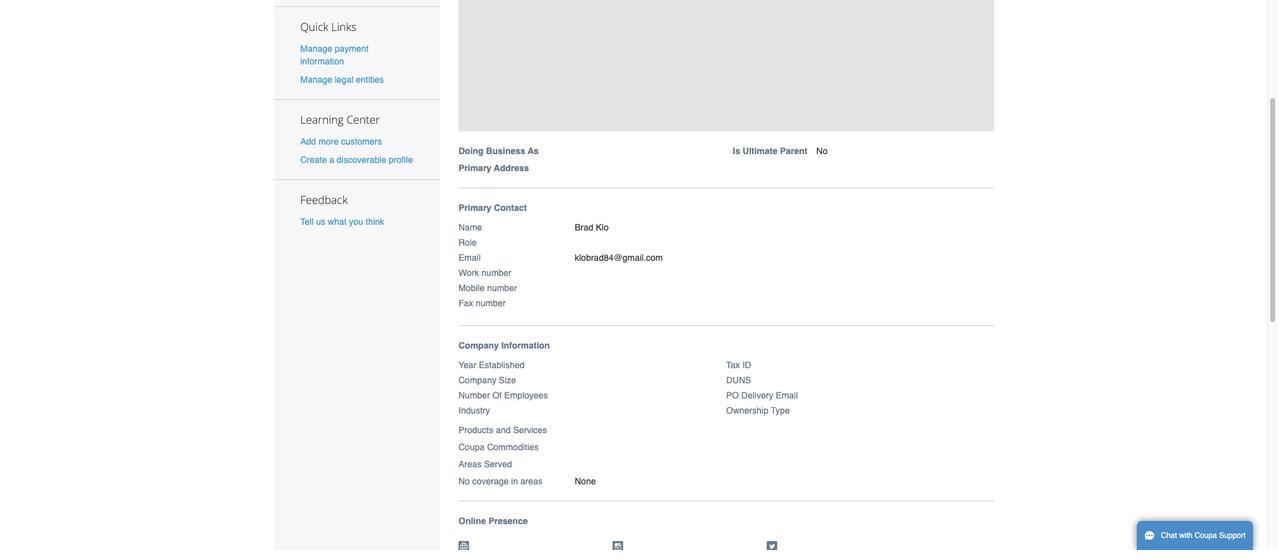 Task type: describe. For each thing, give the bounding box(es) containing it.
ownership
[[726, 405, 769, 416]]

chat with coupa support
[[1162, 531, 1246, 540]]

work number mobile number fax number
[[459, 268, 517, 308]]

you
[[349, 217, 363, 227]]

2 vertical spatial number
[[476, 298, 506, 308]]

year
[[459, 360, 477, 370]]

information
[[501, 340, 550, 350]]

business
[[486, 146, 526, 156]]

add
[[300, 136, 316, 147]]

add more customers
[[300, 136, 382, 147]]

discoverable
[[337, 155, 387, 165]]

chat
[[1162, 531, 1178, 540]]

tax id duns po delivery email ownership type
[[726, 360, 798, 416]]

manage legal entities
[[300, 75, 384, 85]]

banner containing doing business as
[[454, 0, 1008, 188]]

manage legal entities link
[[300, 75, 384, 85]]

what
[[328, 217, 347, 227]]

company size
[[459, 375, 516, 385]]

with
[[1180, 531, 1193, 540]]

1 vertical spatial number
[[487, 283, 517, 293]]

think
[[366, 217, 385, 227]]

areas
[[521, 476, 543, 486]]

contact
[[494, 203, 527, 213]]

ultimate
[[743, 146, 778, 156]]

type
[[771, 405, 790, 416]]

brad
[[575, 222, 594, 232]]

primary address
[[459, 163, 529, 173]]

services
[[513, 425, 547, 435]]

quick
[[300, 19, 329, 34]]

fax
[[459, 298, 473, 308]]

online
[[459, 516, 486, 526]]

company for company information
[[459, 340, 499, 350]]

coverage
[[472, 476, 509, 486]]

tell us what you think button
[[300, 216, 385, 228]]

company information
[[459, 340, 550, 350]]

commodities
[[487, 442, 539, 452]]

doing
[[459, 146, 484, 156]]

doing business as
[[459, 146, 539, 156]]

delivery
[[742, 390, 774, 400]]

and
[[496, 425, 511, 435]]

center
[[347, 112, 380, 127]]

parent
[[780, 146, 808, 156]]

0 vertical spatial number
[[482, 268, 512, 278]]

employees
[[504, 390, 548, 400]]

number
[[459, 390, 490, 400]]

tell us what you think
[[300, 217, 385, 227]]

role
[[459, 237, 477, 247]]

po
[[726, 390, 739, 400]]

profile
[[389, 155, 413, 165]]

klo
[[596, 222, 609, 232]]

feedback
[[300, 192, 348, 207]]

established
[[479, 360, 525, 370]]

learning
[[300, 112, 344, 127]]

company for company size
[[459, 375, 497, 385]]

manage for manage legal entities
[[300, 75, 332, 85]]

id
[[743, 360, 752, 370]]



Task type: locate. For each thing, give the bounding box(es) containing it.
no down areas
[[459, 476, 470, 486]]

manage for manage payment information
[[300, 43, 332, 53]]

coupa
[[459, 442, 485, 452], [1195, 531, 1218, 540]]

of
[[493, 390, 502, 400]]

create a discoverable profile
[[300, 155, 413, 165]]

brad klo
[[575, 222, 609, 232]]

0 horizontal spatial no
[[459, 476, 470, 486]]

none
[[575, 476, 596, 486]]

1 vertical spatial primary
[[459, 203, 492, 213]]

areas
[[459, 459, 482, 469]]

email inside tax id duns po delivery email ownership type
[[776, 390, 798, 400]]

chat with coupa support button
[[1137, 521, 1254, 550]]

0 horizontal spatial email
[[459, 252, 481, 263]]

number right mobile
[[487, 283, 517, 293]]

as
[[528, 146, 539, 156]]

0 vertical spatial primary
[[459, 163, 492, 173]]

1 horizontal spatial coupa
[[1195, 531, 1218, 540]]

payment
[[335, 43, 369, 53]]

primary down doing at top left
[[459, 163, 492, 173]]

email up work
[[459, 252, 481, 263]]

industry
[[459, 405, 490, 416]]

mobile
[[459, 283, 485, 293]]

year established
[[459, 360, 525, 370]]

manage inside manage payment information
[[300, 43, 332, 53]]

quick links
[[300, 19, 357, 34]]

tax
[[726, 360, 740, 370]]

in
[[511, 476, 518, 486]]

2 primary from the top
[[459, 203, 492, 213]]

1 vertical spatial coupa
[[1195, 531, 1218, 540]]

a
[[329, 155, 334, 165]]

1 vertical spatial no
[[459, 476, 470, 486]]

tell
[[300, 217, 314, 227]]

1 horizontal spatial no
[[817, 146, 828, 156]]

no coverage in areas
[[459, 476, 543, 486]]

coupa commodities
[[459, 442, 539, 452]]

number of employees
[[459, 390, 548, 400]]

size
[[499, 375, 516, 385]]

1 company from the top
[[459, 340, 499, 350]]

online presence
[[459, 516, 528, 526]]

name
[[459, 222, 482, 232]]

entities
[[356, 75, 384, 85]]

1 vertical spatial email
[[776, 390, 798, 400]]

legal
[[335, 75, 354, 85]]

address
[[494, 163, 529, 173]]

0 vertical spatial coupa
[[459, 442, 485, 452]]

support
[[1220, 531, 1246, 540]]

products and services
[[459, 425, 547, 435]]

1 horizontal spatial email
[[776, 390, 798, 400]]

number down mobile
[[476, 298, 506, 308]]

us
[[316, 217, 326, 227]]

manage up the information
[[300, 43, 332, 53]]

work
[[459, 268, 479, 278]]

company
[[459, 340, 499, 350], [459, 375, 497, 385]]

number right work
[[482, 268, 512, 278]]

2 company from the top
[[459, 375, 497, 385]]

0 vertical spatial manage
[[300, 43, 332, 53]]

primary for primary address
[[459, 163, 492, 173]]

no for no
[[817, 146, 828, 156]]

no right parent in the right of the page
[[817, 146, 828, 156]]

manage payment information
[[300, 43, 369, 66]]

1 vertical spatial manage
[[300, 75, 332, 85]]

create a discoverable profile link
[[300, 155, 413, 165]]

coupa right with
[[1195, 531, 1218, 540]]

2 manage from the top
[[300, 75, 332, 85]]

email
[[459, 252, 481, 263], [776, 390, 798, 400]]

manage payment information link
[[300, 43, 369, 66]]

0 vertical spatial company
[[459, 340, 499, 350]]

links
[[331, 19, 357, 34]]

is ultimate parent
[[733, 146, 808, 156]]

coupa up areas
[[459, 442, 485, 452]]

areas served
[[459, 459, 512, 469]]

number
[[482, 268, 512, 278], [487, 283, 517, 293], [476, 298, 506, 308]]

1 vertical spatial company
[[459, 375, 497, 385]]

more
[[319, 136, 339, 147]]

primary for primary contact
[[459, 203, 492, 213]]

klobrad84@gmail.com
[[575, 252, 663, 263]]

1 primary from the top
[[459, 163, 492, 173]]

0 horizontal spatial coupa
[[459, 442, 485, 452]]

add more customers link
[[300, 136, 382, 147]]

manage
[[300, 43, 332, 53], [300, 75, 332, 85]]

primary contact
[[459, 203, 527, 213]]

information
[[300, 56, 344, 66]]

served
[[484, 459, 512, 469]]

no
[[817, 146, 828, 156], [459, 476, 470, 486]]

1 manage from the top
[[300, 43, 332, 53]]

company up the year
[[459, 340, 499, 350]]

is
[[733, 146, 741, 156]]

primary
[[459, 163, 492, 173], [459, 203, 492, 213]]

banner
[[454, 0, 1008, 188]]

email up type
[[776, 390, 798, 400]]

coupa inside button
[[1195, 531, 1218, 540]]

presence
[[489, 516, 528, 526]]

products
[[459, 425, 494, 435]]

0 vertical spatial email
[[459, 252, 481, 263]]

duns
[[726, 375, 752, 385]]

company up number
[[459, 375, 497, 385]]

learning center
[[300, 112, 380, 127]]

customers
[[341, 136, 382, 147]]

primary up name
[[459, 203, 492, 213]]

0 vertical spatial no
[[817, 146, 828, 156]]

create
[[300, 155, 327, 165]]

no for no coverage in areas
[[459, 476, 470, 486]]

manage down the information
[[300, 75, 332, 85]]



Task type: vqa. For each thing, say whether or not it's contained in the screenshot.
Telephone country code image
no



